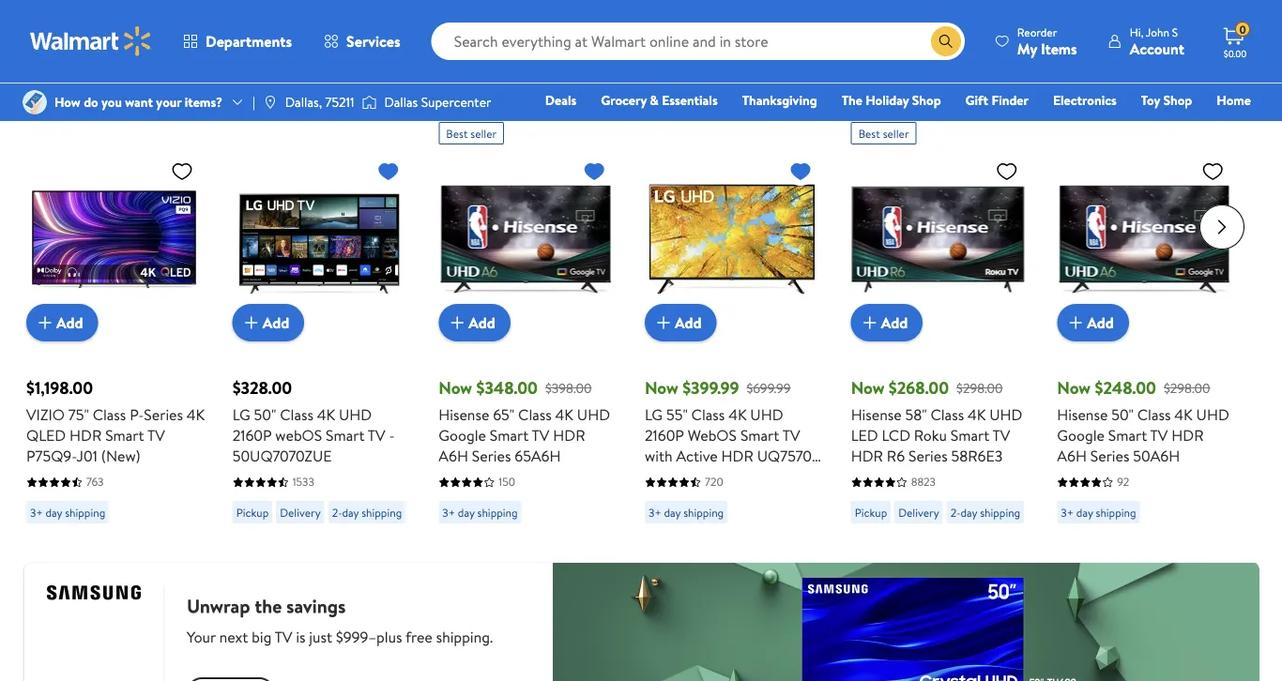 Task type: vqa. For each thing, say whether or not it's contained in the screenshot.
REORDER
yes



Task type: describe. For each thing, give the bounding box(es) containing it.
best for now $268.00
[[859, 126, 881, 142]]

4 shipping from the left
[[684, 505, 724, 521]]

75211
[[325, 93, 354, 111]]

720
[[705, 475, 724, 491]]

departments button
[[167, 19, 308, 64]]

items
[[1041, 38, 1078, 59]]

hisense 65" class 4k uhd google smart tv hdr a6h series 65a6h image
[[439, 152, 614, 327]]

dallas supercenter
[[385, 93, 492, 111]]

1 shop from the left
[[913, 91, 942, 109]]

add button for now $268.00
[[851, 305, 923, 342]]

50uq7070zue
[[233, 446, 332, 467]]

hi,
[[1130, 24, 1144, 40]]

tv inside $1,198.00 vizio 75" class p-series 4k qled hdr smart tv p75q9-j01 (new)
[[147, 426, 165, 446]]

my
[[1018, 38, 1038, 59]]

led
[[851, 426, 879, 446]]

tv inside now $268.00 $298.00 hisense 58" class 4k uhd led lcd roku smart tv hdr r6 series 58r6e3
[[993, 426, 1011, 446]]

shop inside "link"
[[1164, 91, 1193, 109]]

registry
[[1036, 117, 1084, 136]]

65"
[[493, 405, 515, 426]]

5 day from the left
[[961, 505, 978, 521]]

50" inside $328.00 lg 50" class 4k uhd 2160p webos smart tv - 50uq7070zue
[[254, 405, 276, 426]]

qled
[[26, 426, 66, 446]]

one debit link
[[1099, 116, 1180, 137]]

seller for $268.00
[[883, 126, 910, 142]]

1 shipping from the left
[[65, 505, 105, 521]]

thanksgiving
[[743, 91, 818, 109]]

uhd for now $248.00
[[1197, 405, 1230, 426]]

1 3+ from the left
[[30, 505, 43, 521]]

2 add button from the left
[[233, 305, 305, 342]]

product group containing $1,198.00
[[26, 115, 206, 532]]

55uq7570puj
[[688, 467, 785, 488]]

a6h for now $248.00
[[1058, 446, 1087, 467]]

4k for vizio
[[187, 405, 205, 426]]

do
[[84, 93, 98, 111]]

$1,198.00 vizio 75" class p-series 4k qled hdr smart tv p75q9-j01 (new)
[[26, 377, 205, 467]]

reorder my items
[[1018, 24, 1078, 59]]

remove from favorites list, lg 55" class 4k uhd 2160p webos smart tv with active hdr uq7570 series 55uq7570puj image
[[790, 160, 812, 183]]

one
[[1108, 117, 1136, 136]]

walmart+
[[1196, 117, 1252, 136]]

hdr inside $1,198.00 vizio 75" class p-series 4k qled hdr smart tv p75q9-j01 (new)
[[69, 426, 102, 446]]

2 add from the left
[[263, 313, 289, 334]]

how
[[54, 93, 81, 111]]

p75q9-
[[26, 446, 77, 467]]

add to favorites list, hisense 50" class 4k uhd google smart tv hdr a6h series 50a6h image
[[1202, 160, 1225, 183]]

series inside now $399.99 $699.99 lg 55" class 4k uhd 2160p webos smart tv with active hdr uq7570 series 55uq7570puj
[[645, 467, 684, 488]]

1 add to cart image from the left
[[34, 312, 56, 335]]

more items to explore
[[23, 76, 203, 103]]

essentials
[[662, 91, 718, 109]]

2 delivery from the left
[[899, 505, 940, 521]]

registry link
[[1027, 116, 1092, 137]]

smart inside now $348.00 $398.00 hisense 65" class 4k uhd google smart tv hdr a6h series 65a6h
[[490, 426, 529, 446]]

p-
[[130, 405, 144, 426]]

$248.00
[[1095, 377, 1157, 400]]

roku
[[915, 426, 948, 446]]

now for now $268.00
[[851, 377, 885, 400]]

1 3+ day shipping from the left
[[30, 505, 105, 521]]

now $399.99 $699.99 lg 55" class 4k uhd 2160p webos smart tv with active hdr uq7570 series 55uq7570puj
[[645, 377, 812, 488]]

series inside now $268.00 $298.00 hisense 58" class 4k uhd led lcd roku smart tv hdr r6 series 58r6e3
[[909, 446, 948, 467]]

departments
[[206, 31, 292, 52]]

items
[[70, 76, 115, 103]]

$348.00
[[477, 377, 538, 400]]

series inside now $248.00 $298.00 hisense 50" class 4k uhd google smart tv hdr a6h series 50a6h
[[1091, 446, 1130, 467]]

add to cart image for now $399.99
[[653, 312, 675, 335]]

add to cart image for now $268.00
[[859, 312, 882, 335]]

$328.00
[[233, 377, 292, 400]]

lg 55" class 4k uhd 2160p webos smart tv with active hdr uq7570 series 55uq7570puj image
[[645, 152, 820, 327]]

services
[[347, 31, 401, 52]]

4k inside $328.00 lg 50" class 4k uhd 2160p webos smart tv - 50uq7070zue
[[317, 405, 335, 426]]

2 shipping from the left
[[362, 505, 402, 521]]

now $268.00 $298.00 hisense 58" class 4k uhd led lcd roku smart tv hdr r6 series 58r6e3
[[851, 377, 1023, 467]]

r6
[[887, 446, 905, 467]]

best seller for $348.00
[[446, 126, 497, 142]]

smart inside $1,198.00 vizio 75" class p-series 4k qled hdr smart tv p75q9-j01 (new)
[[105, 426, 144, 446]]

to
[[120, 76, 137, 103]]

150
[[499, 475, 516, 491]]

now $248.00 $298.00 hisense 50" class 4k uhd google smart tv hdr a6h series 50a6h
[[1058, 377, 1230, 467]]

$398.00
[[546, 380, 592, 398]]

add button for now $248.00
[[1058, 305, 1130, 342]]

4k for $399.99
[[729, 405, 747, 426]]

account
[[1130, 38, 1185, 59]]

2 2-day shipping from the left
[[951, 505, 1021, 521]]

webos
[[688, 426, 737, 446]]

add to favorites list, hisense 58" class 4k uhd led lcd roku smart tv hdr r6 series 58r6e3 image
[[996, 160, 1019, 183]]

hisense 50" class 4k uhd google smart tv hdr a6h series 50a6h image
[[1058, 152, 1232, 327]]

1 add from the left
[[56, 313, 83, 334]]

$298.00 for now $268.00
[[957, 380, 1003, 398]]

product group containing now $399.99
[[645, 115, 825, 532]]

now for now $399.99
[[645, 377, 679, 400]]

Search search field
[[432, 23, 965, 60]]

add to favorites list, vizio 75" class p-series 4k qled hdr smart tv p75q9-j01 (new) image
[[171, 160, 193, 183]]

2160p inside now $399.99 $699.99 lg 55" class 4k uhd 2160p webos smart tv with active hdr uq7570 series 55uq7570puj
[[645, 426, 684, 446]]

electronics
[[1054, 91, 1117, 109]]

hdr inside now $268.00 $298.00 hisense 58" class 4k uhd led lcd roku smart tv hdr r6 series 58r6e3
[[851, 446, 884, 467]]

class inside $328.00 lg 50" class 4k uhd 2160p webos smart tv - 50uq7070zue
[[280, 405, 314, 426]]

763
[[86, 475, 104, 491]]

92
[[1118, 475, 1130, 491]]

home link
[[1209, 90, 1260, 110]]

grocery & essentials link
[[593, 90, 727, 110]]

thanksgiving link
[[734, 90, 826, 110]]

series inside $1,198.00 vizio 75" class p-series 4k qled hdr smart tv p75q9-j01 (new)
[[144, 405, 183, 426]]

1 add button from the left
[[26, 305, 98, 342]]

3+ day shipping for now $248.00
[[1062, 505, 1137, 521]]

gift finder link
[[958, 90, 1038, 110]]

finder
[[992, 91, 1029, 109]]

4k for $348.00
[[556, 405, 574, 426]]

3+ day shipping for now $348.00
[[443, 505, 518, 521]]

dallas, 75211
[[285, 93, 354, 111]]

john
[[1147, 24, 1170, 40]]

s
[[1173, 24, 1179, 40]]

more
[[23, 76, 66, 103]]

services button
[[308, 19, 417, 64]]

4k for $248.00
[[1175, 405, 1193, 426]]

add to cart image for now $248.00
[[1065, 312, 1088, 335]]

50a6h
[[1134, 446, 1181, 467]]

reorder
[[1018, 24, 1058, 40]]

$399.99
[[683, 377, 740, 400]]

hisense 58" class 4k uhd led lcd roku smart tv hdr r6 series 58r6e3 image
[[851, 152, 1026, 327]]

smart inside $328.00 lg 50" class 4k uhd 2160p webos smart tv - 50uq7070zue
[[326, 426, 365, 446]]

$268.00
[[889, 377, 949, 400]]

webos
[[275, 426, 322, 446]]

1 2- from the left
[[332, 505, 342, 521]]

2 add to cart image from the left
[[240, 312, 263, 335]]

$328.00 lg 50" class 4k uhd 2160p webos smart tv - 50uq7070zue
[[233, 377, 395, 467]]

uhd for now $399.99
[[751, 405, 784, 426]]

-
[[389, 426, 395, 446]]

1 pickup from the left
[[236, 505, 269, 521]]

home fashion
[[968, 91, 1252, 136]]

dallas
[[385, 93, 418, 111]]

2 2- from the left
[[951, 505, 961, 521]]

series inside now $348.00 $398.00 hisense 65" class 4k uhd google smart tv hdr a6h series 65a6h
[[472, 446, 511, 467]]

3 shipping from the left
[[478, 505, 518, 521]]

uhd for now $268.00
[[990, 405, 1023, 426]]

add for now $248.00
[[1088, 313, 1115, 334]]

items?
[[185, 93, 223, 111]]

a6h for now $348.00
[[439, 446, 469, 467]]



Task type: locate. For each thing, give the bounding box(es) containing it.
0 horizontal spatial best seller
[[446, 126, 497, 142]]

2 now from the left
[[645, 377, 679, 400]]

1 product group from the left
[[26, 115, 206, 532]]

class for now $268.00
[[931, 405, 965, 426]]

tv inside now $248.00 $298.00 hisense 50" class 4k uhd google smart tv hdr a6h series 50a6h
[[1151, 426, 1169, 446]]

smart right j01
[[105, 426, 144, 446]]

3+ for now $399.99
[[649, 505, 662, 521]]

walmart+ link
[[1187, 116, 1260, 137]]

toy
[[1142, 91, 1161, 109]]

google for $248.00
[[1058, 426, 1105, 446]]

debit
[[1139, 117, 1171, 136]]

now left $248.00 on the bottom right
[[1058, 377, 1091, 400]]

58"
[[906, 405, 928, 426]]

3 tv from the left
[[532, 426, 550, 446]]

grocery & essentials
[[601, 91, 718, 109]]

4k inside now $399.99 $699.99 lg 55" class 4k uhd 2160p webos smart tv with active hdr uq7570 series 55uq7570puj
[[729, 405, 747, 426]]

6 smart from the left
[[1109, 426, 1148, 446]]

2 seller from the left
[[883, 126, 910, 142]]

now inside now $268.00 $298.00 hisense 58" class 4k uhd led lcd roku smart tv hdr r6 series 58r6e3
[[851, 377, 885, 400]]

3 product group from the left
[[439, 115, 619, 532]]

add button
[[26, 305, 98, 342], [233, 305, 305, 342], [439, 305, 511, 342], [645, 305, 717, 342], [851, 305, 923, 342], [1058, 305, 1130, 342]]

3 hisense from the left
[[1058, 405, 1109, 426]]

add for now $348.00
[[469, 313, 496, 334]]

5 smart from the left
[[951, 426, 990, 446]]

shipping down -
[[362, 505, 402, 521]]

1 horizontal spatial $298.00
[[1164, 380, 1211, 398]]

1 best from the left
[[446, 126, 468, 142]]

a6h right -
[[439, 446, 469, 467]]

tv left -
[[368, 426, 386, 446]]

add for now $399.99
[[675, 313, 702, 334]]

now inside now $348.00 $398.00 hisense 65" class 4k uhd google smart tv hdr a6h series 65a6h
[[439, 377, 473, 400]]

5 add from the left
[[882, 313, 908, 334]]

$298.00 inside now $248.00 $298.00 hisense 50" class 4k uhd google smart tv hdr a6h series 50a6h
[[1164, 380, 1211, 398]]

55"
[[667, 405, 688, 426]]

6 shipping from the left
[[1096, 505, 1137, 521]]

2-day shipping down 58r6e3
[[951, 505, 1021, 521]]

6 product group from the left
[[1058, 115, 1238, 532]]

2 hisense from the left
[[851, 405, 902, 426]]

product group containing now $268.00
[[851, 115, 1031, 532]]

class right the 65" at the left bottom of page
[[518, 405, 552, 426]]

smart inside now $268.00 $298.00 hisense 58" class 4k uhd led lcd roku smart tv hdr r6 series 58r6e3
[[951, 426, 990, 446]]

pickup down '50uq7070zue'
[[236, 505, 269, 521]]

0 horizontal spatial  image
[[263, 95, 278, 110]]

shipping down 58r6e3
[[981, 505, 1021, 521]]

add
[[56, 313, 83, 334], [263, 313, 289, 334], [469, 313, 496, 334], [675, 313, 702, 334], [882, 313, 908, 334], [1088, 313, 1115, 334]]

5 class from the left
[[931, 405, 965, 426]]

$699.99
[[747, 380, 791, 398]]

1 class from the left
[[93, 405, 126, 426]]

hisense down $248.00 on the bottom right
[[1058, 405, 1109, 426]]

smart up 92
[[1109, 426, 1148, 446]]

tv right roku
[[993, 426, 1011, 446]]

$298.00 right $268.00
[[957, 380, 1003, 398]]

seller down supercenter
[[471, 126, 497, 142]]

uhd for now $348.00
[[577, 405, 610, 426]]

add up $328.00 at left bottom
[[263, 313, 289, 334]]

1 4k from the left
[[187, 405, 205, 426]]

class for now $399.99
[[692, 405, 725, 426]]

2 3+ from the left
[[443, 505, 455, 521]]

class inside now $399.99 $699.99 lg 55" class 4k uhd 2160p webos smart tv with active hdr uq7570 series 55uq7570puj
[[692, 405, 725, 426]]

0 horizontal spatial pickup
[[236, 505, 269, 521]]

$298.00 for now $248.00
[[1164, 380, 1211, 398]]

add button for now $399.99
[[645, 305, 717, 342]]

series up "8823"
[[909, 446, 948, 467]]

1 horizontal spatial 2-
[[951, 505, 961, 521]]

add up $348.00
[[469, 313, 496, 334]]

$298.00 right $248.00 on the bottom right
[[1164, 380, 1211, 398]]

google left the 65" at the left bottom of page
[[439, 426, 486, 446]]

4k
[[187, 405, 205, 426], [317, 405, 335, 426], [556, 405, 574, 426], [729, 405, 747, 426], [968, 405, 986, 426], [1175, 405, 1193, 426]]

3 add button from the left
[[439, 305, 511, 342]]

0 horizontal spatial 2160p
[[233, 426, 272, 446]]

series up 150
[[472, 446, 511, 467]]

0
[[1240, 21, 1247, 37]]

class right 58" at bottom
[[931, 405, 965, 426]]

3 add to cart image from the left
[[446, 312, 469, 335]]

3 add from the left
[[469, 313, 496, 334]]

6 add to cart image from the left
[[1065, 312, 1088, 335]]

lg down $328.00 at left bottom
[[233, 405, 251, 426]]

hisense
[[439, 405, 490, 426], [851, 405, 902, 426], [1058, 405, 1109, 426]]

series up 92
[[1091, 446, 1130, 467]]

best for now $348.00
[[446, 126, 468, 142]]

class
[[93, 405, 126, 426], [280, 405, 314, 426], [518, 405, 552, 426], [692, 405, 725, 426], [931, 405, 965, 426], [1138, 405, 1172, 426]]

pickup down r6
[[855, 505, 888, 521]]

1 tv from the left
[[147, 426, 165, 446]]

1 horizontal spatial lg
[[645, 405, 663, 426]]

0 horizontal spatial lg
[[233, 405, 251, 426]]

add for now $268.00
[[882, 313, 908, 334]]

4 3+ from the left
[[1062, 505, 1074, 521]]

3 smart from the left
[[490, 426, 529, 446]]

1 lg from the left
[[233, 405, 251, 426]]

4 now from the left
[[1058, 377, 1091, 400]]

3 now from the left
[[851, 377, 885, 400]]

smart right 'webos'
[[326, 426, 365, 446]]

5 shipping from the left
[[981, 505, 1021, 521]]

tv down $248.00 on the bottom right
[[1151, 426, 1169, 446]]

1 google from the left
[[439, 426, 486, 446]]

3 day from the left
[[458, 505, 475, 521]]

tv inside now $399.99 $699.99 lg 55" class 4k uhd 2160p webos smart tv with active hdr uq7570 series 55uq7570puj
[[783, 426, 801, 446]]

4k inside now $248.00 $298.00 hisense 50" class 4k uhd google smart tv hdr a6h series 50a6h
[[1175, 405, 1193, 426]]

google inside now $348.00 $398.00 hisense 65" class 4k uhd google smart tv hdr a6h series 65a6h
[[439, 426, 486, 446]]

1 horizontal spatial 2160p
[[645, 426, 684, 446]]

2 $298.00 from the left
[[1164, 380, 1211, 398]]

4k right p-
[[187, 405, 205, 426]]

hisense inside now $268.00 $298.00 hisense 58" class 4k uhd led lcd roku smart tv hdr r6 series 58r6e3
[[851, 405, 902, 426]]

uhd inside $328.00 lg 50" class 4k uhd 2160p webos smart tv - 50uq7070zue
[[339, 405, 372, 426]]

1 horizontal spatial best
[[859, 126, 881, 142]]

$1,198.00
[[26, 377, 93, 400]]

3 4k from the left
[[556, 405, 574, 426]]

0 horizontal spatial delivery
[[280, 505, 321, 521]]

0 horizontal spatial 2-day shipping
[[332, 505, 402, 521]]

how do you want your items?
[[54, 93, 223, 111]]

active
[[677, 446, 718, 467]]

add up the $399.99
[[675, 313, 702, 334]]

6 4k from the left
[[1175, 405, 1193, 426]]

add button up $268.00
[[851, 305, 923, 342]]

1 horizontal spatial google
[[1058, 426, 1105, 446]]

search icon image
[[939, 34, 954, 49]]

1 horizontal spatial  image
[[362, 93, 377, 112]]

0 horizontal spatial seller
[[471, 126, 497, 142]]

2160p inside $328.00 lg 50" class 4k uhd 2160p webos smart tv - 50uq7070zue
[[233, 426, 272, 446]]

4 4k from the left
[[729, 405, 747, 426]]

hi, john s account
[[1130, 24, 1185, 59]]

add up $248.00 on the bottom right
[[1088, 313, 1115, 334]]

delivery down "8823"
[[899, 505, 940, 521]]

home
[[1217, 91, 1252, 109]]

best
[[446, 126, 468, 142], [859, 126, 881, 142]]

 image for dallas supercenter
[[362, 93, 377, 112]]

the holiday shop link
[[834, 90, 950, 110]]

gift
[[966, 91, 989, 109]]

3+ day shipping for now $399.99
[[649, 505, 724, 521]]

lg inside $328.00 lg 50" class 4k uhd 2160p webos smart tv - 50uq7070zue
[[233, 405, 251, 426]]

fashion
[[968, 117, 1011, 136]]

remove from favorites list, lg 50" class 4k uhd 2160p webos smart tv - 50uq7070zue image
[[377, 160, 400, 183]]

now up the led
[[851, 377, 885, 400]]

0 horizontal spatial hisense
[[439, 405, 490, 426]]

vizio
[[26, 405, 65, 426]]

2 uhd from the left
[[577, 405, 610, 426]]

4k inside now $348.00 $398.00 hisense 65" class 4k uhd google smart tv hdr a6h series 65a6h
[[556, 405, 574, 426]]

4 uhd from the left
[[990, 405, 1023, 426]]

2160p
[[233, 426, 272, 446], [645, 426, 684, 446]]

hisense left 58" at bottom
[[851, 405, 902, 426]]

best seller down holiday
[[859, 126, 910, 142]]

3+ for now $348.00
[[443, 505, 455, 521]]

4 add button from the left
[[645, 305, 717, 342]]

3 uhd from the left
[[751, 405, 784, 426]]

1 smart from the left
[[105, 426, 144, 446]]

class inside now $348.00 $398.00 hisense 65" class 4k uhd google smart tv hdr a6h series 65a6h
[[518, 405, 552, 426]]

shipping down the 763
[[65, 505, 105, 521]]

6 day from the left
[[1077, 505, 1094, 521]]

supercenter
[[421, 93, 492, 111]]

add button up the $399.99
[[645, 305, 717, 342]]

hisense inside now $248.00 $298.00 hisense 50" class 4k uhd google smart tv hdr a6h series 50a6h
[[1058, 405, 1109, 426]]

3+ day shipping
[[30, 505, 105, 521], [443, 505, 518, 521], [649, 505, 724, 521], [1062, 505, 1137, 521]]

class inside $1,198.00 vizio 75" class p-series 4k qled hdr smart tv p75q9-j01 (new)
[[93, 405, 126, 426]]

now inside now $248.00 $298.00 hisense 50" class 4k uhd google smart tv hdr a6h series 50a6h
[[1058, 377, 1091, 400]]

google inside now $248.00 $298.00 hisense 50" class 4k uhd google smart tv hdr a6h series 50a6h
[[1058, 426, 1105, 446]]

2-day shipping down -
[[332, 505, 402, 521]]

1 horizontal spatial best seller
[[859, 126, 910, 142]]

3+
[[30, 505, 43, 521], [443, 505, 455, 521], [649, 505, 662, 521], [1062, 505, 1074, 521]]

add button up $348.00
[[439, 305, 511, 342]]

2 google from the left
[[1058, 426, 1105, 446]]

2 class from the left
[[280, 405, 314, 426]]

$298.00 inside now $268.00 $298.00 hisense 58" class 4k uhd led lcd roku smart tv hdr r6 series 58r6e3
[[957, 380, 1003, 398]]

4k down $398.00 at bottom left
[[556, 405, 574, 426]]

hisense inside now $348.00 $398.00 hisense 65" class 4k uhd google smart tv hdr a6h series 65a6h
[[439, 405, 490, 426]]

3 class from the left
[[518, 405, 552, 426]]

hdr inside now $348.00 $398.00 hisense 65" class 4k uhd google smart tv hdr a6h series 65a6h
[[553, 426, 586, 446]]

1 hisense from the left
[[439, 405, 490, 426]]

the
[[842, 91, 863, 109]]

class for now $248.00
[[1138, 405, 1172, 426]]

2 a6h from the left
[[1058, 446, 1087, 467]]

walmart image
[[30, 26, 152, 56]]

next slide for more items to explore list image
[[1200, 205, 1245, 250]]

add to cart image for now $348.00
[[446, 312, 469, 335]]

2160p left webos
[[645, 426, 684, 446]]

tv right p-
[[147, 426, 165, 446]]

now up 55"
[[645, 377, 679, 400]]

electronics link
[[1045, 90, 1126, 110]]

4 3+ day shipping from the left
[[1062, 505, 1137, 521]]

vizio 75" class p-series 4k qled hdr smart tv p75q9-j01 (new) image
[[26, 152, 201, 327]]

now for now $348.00
[[439, 377, 473, 400]]

smart
[[105, 426, 144, 446], [326, 426, 365, 446], [490, 426, 529, 446], [741, 426, 780, 446], [951, 426, 990, 446], [1109, 426, 1148, 446]]

tv inside now $348.00 $398.00 hisense 65" class 4k uhd google smart tv hdr a6h series 65a6h
[[532, 426, 550, 446]]

class down $328.00 at left bottom
[[280, 405, 314, 426]]

5 add button from the left
[[851, 305, 923, 342]]

 image
[[23, 90, 47, 115]]

uhd inside now $348.00 $398.00 hisense 65" class 4k uhd google smart tv hdr a6h series 65a6h
[[577, 405, 610, 426]]

8823
[[912, 475, 936, 491]]

smart right roku
[[951, 426, 990, 446]]

best seller
[[446, 126, 497, 142], [859, 126, 910, 142]]

4k up 50a6h
[[1175, 405, 1193, 426]]

1 now from the left
[[439, 377, 473, 400]]

shipping down 720
[[684, 505, 724, 521]]

2 tv from the left
[[368, 426, 386, 446]]

1 uhd from the left
[[339, 405, 372, 426]]

lg inside now $399.99 $699.99 lg 55" class 4k uhd 2160p webos smart tv with active hdr uq7570 series 55uq7570puj
[[645, 405, 663, 426]]

0 horizontal spatial shop
[[913, 91, 942, 109]]

&
[[650, 91, 659, 109]]

1 $298.00 from the left
[[957, 380, 1003, 398]]

a6h
[[439, 446, 469, 467], [1058, 446, 1087, 467]]

tv inside $328.00 lg 50" class 4k uhd 2160p webos smart tv - 50uq7070zue
[[368, 426, 386, 446]]

dallas,
[[285, 93, 322, 111]]

deals
[[545, 91, 577, 109]]

google down $248.00 on the bottom right
[[1058, 426, 1105, 446]]

your
[[156, 93, 182, 111]]

deals link
[[537, 90, 585, 110]]

1 50" from the left
[[254, 405, 276, 426]]

1 delivery from the left
[[280, 505, 321, 521]]

5 add to cart image from the left
[[859, 312, 882, 335]]

toy shop link
[[1133, 90, 1201, 110]]

hdr inside now $399.99 $699.99 lg 55" class 4k uhd 2160p webos smart tv with active hdr uq7570 series 55uq7570puj
[[722, 446, 754, 467]]

now left $348.00
[[439, 377, 473, 400]]

product group containing now $348.00
[[439, 115, 619, 532]]

add up $1,198.00
[[56, 313, 83, 334]]

uhd inside now $248.00 $298.00 hisense 50" class 4k uhd google smart tv hdr a6h series 50a6h
[[1197, 405, 1230, 426]]

5 uhd from the left
[[1197, 405, 1230, 426]]

gift finder
[[966, 91, 1029, 109]]

explore
[[142, 76, 203, 103]]

class left p-
[[93, 405, 126, 426]]

1 2-day shipping from the left
[[332, 505, 402, 521]]

50" down $328.00 at left bottom
[[254, 405, 276, 426]]

tv right the 65" at the left bottom of page
[[532, 426, 550, 446]]

4k inside $1,198.00 vizio 75" class p-series 4k qled hdr smart tv p75q9-j01 (new)
[[187, 405, 205, 426]]

1 day from the left
[[46, 505, 62, 521]]

3 3+ day shipping from the left
[[649, 505, 724, 521]]

6 class from the left
[[1138, 405, 1172, 426]]

5 product group from the left
[[851, 115, 1031, 532]]

smart inside now $248.00 $298.00 hisense 50" class 4k uhd google smart tv hdr a6h series 50a6h
[[1109, 426, 1148, 446]]

1 horizontal spatial pickup
[[855, 505, 888, 521]]

class down $248.00 on the bottom right
[[1138, 405, 1172, 426]]

1 horizontal spatial 2-day shipping
[[951, 505, 1021, 521]]

smart right webos
[[741, 426, 780, 446]]

google for $348.00
[[439, 426, 486, 446]]

1 2160p from the left
[[233, 426, 272, 446]]

3+ day shipping down 150
[[443, 505, 518, 521]]

1 horizontal spatial delivery
[[899, 505, 940, 521]]

4k up '50uq7070zue'
[[317, 405, 335, 426]]

hdr inside now $248.00 $298.00 hisense 50" class 4k uhd google smart tv hdr a6h series 50a6h
[[1172, 426, 1205, 446]]

grocery
[[601, 91, 647, 109]]

a6h inside now $348.00 $398.00 hisense 65" class 4k uhd google smart tv hdr a6h series 65a6h
[[439, 446, 469, 467]]

add button up $248.00 on the bottom right
[[1058, 305, 1130, 342]]

0 horizontal spatial a6h
[[439, 446, 469, 467]]

with
[[645, 446, 673, 467]]

4k down the $399.99
[[729, 405, 747, 426]]

5 tv from the left
[[993, 426, 1011, 446]]

hdr
[[69, 426, 102, 446], [553, 426, 586, 446], [1172, 426, 1205, 446], [722, 446, 754, 467], [851, 446, 884, 467]]

4 class from the left
[[692, 405, 725, 426]]

 image
[[362, 93, 377, 112], [263, 95, 278, 110]]

now $348.00 $398.00 hisense 65" class 4k uhd google smart tv hdr a6h series 65a6h
[[439, 377, 610, 467]]

0 horizontal spatial google
[[439, 426, 486, 446]]

lg 50" class 4k uhd 2160p webos smart tv - 50uq7070zue image
[[233, 152, 407, 327]]

2 smart from the left
[[326, 426, 365, 446]]

class inside now $248.00 $298.00 hisense 50" class 4k uhd google smart tv hdr a6h series 50a6h
[[1138, 405, 1172, 426]]

lg left 55"
[[645, 405, 663, 426]]

2 day from the left
[[342, 505, 359, 521]]

the holiday shop
[[842, 91, 942, 109]]

pickup
[[236, 505, 269, 521], [855, 505, 888, 521]]

lcd
[[882, 426, 911, 446]]

2 3+ day shipping from the left
[[443, 505, 518, 521]]

2 50" from the left
[[1112, 405, 1134, 426]]

 image for dallas, 75211
[[263, 95, 278, 110]]

series
[[144, 405, 183, 426], [472, 446, 511, 467], [909, 446, 948, 467], [1091, 446, 1130, 467], [645, 467, 684, 488]]

 image right the 75211
[[362, 93, 377, 112]]

shipping down 150
[[478, 505, 518, 521]]

smart inside now $399.99 $699.99 lg 55" class 4k uhd 2160p webos smart tv with active hdr uq7570 series 55uq7570puj
[[741, 426, 780, 446]]

2160p left 'webos'
[[233, 426, 272, 446]]

product group
[[26, 115, 206, 532], [233, 115, 413, 532], [439, 115, 619, 532], [645, 115, 825, 532], [851, 115, 1031, 532], [1058, 115, 1238, 532]]

4 add from the left
[[675, 313, 702, 334]]

2 shop from the left
[[1164, 91, 1193, 109]]

1 best seller from the left
[[446, 126, 497, 142]]

3+ day shipping down the 763
[[30, 505, 105, 521]]

1 horizontal spatial shop
[[1164, 91, 1193, 109]]

0 horizontal spatial 50"
[[254, 405, 276, 426]]

1 horizontal spatial a6h
[[1058, 446, 1087, 467]]

product group containing now $248.00
[[1058, 115, 1238, 532]]

1 horizontal spatial 50"
[[1112, 405, 1134, 426]]

hisense left the 65" at the left bottom of page
[[439, 405, 490, 426]]

50" inside now $248.00 $298.00 hisense 50" class 4k uhd google smart tv hdr a6h series 50a6h
[[1112, 405, 1134, 426]]

tv
[[147, 426, 165, 446], [368, 426, 386, 446], [532, 426, 550, 446], [783, 426, 801, 446], [993, 426, 1011, 446], [1151, 426, 1169, 446]]

class for now $348.00
[[518, 405, 552, 426]]

best seller down supercenter
[[446, 126, 497, 142]]

shop right holiday
[[913, 91, 942, 109]]

hisense for $348.00
[[439, 405, 490, 426]]

hisense for $248.00
[[1058, 405, 1109, 426]]

2 4k from the left
[[317, 405, 335, 426]]

0 horizontal spatial $298.00
[[957, 380, 1003, 398]]

4 day from the left
[[664, 505, 681, 521]]

2-day shipping
[[332, 505, 402, 521], [951, 505, 1021, 521]]

delivery down the '1533'
[[280, 505, 321, 521]]

Walmart Site-Wide search field
[[432, 23, 965, 60]]

series right 75"
[[144, 405, 183, 426]]

shop right toy
[[1164, 91, 1193, 109]]

add button for now $348.00
[[439, 305, 511, 342]]

65a6h
[[515, 446, 561, 467]]

1 horizontal spatial seller
[[883, 126, 910, 142]]

2 best from the left
[[859, 126, 881, 142]]

2 horizontal spatial hisense
[[1058, 405, 1109, 426]]

1 seller from the left
[[471, 126, 497, 142]]

4k inside now $268.00 $298.00 hisense 58" class 4k uhd led lcd roku smart tv hdr r6 series 58r6e3
[[968, 405, 986, 426]]

1533
[[293, 475, 315, 491]]

a6h left 50a6h
[[1058, 446, 1087, 467]]

(new)
[[101, 446, 141, 467]]

best down the
[[859, 126, 881, 142]]

seller for $348.00
[[471, 126, 497, 142]]

product group containing $328.00
[[233, 115, 413, 532]]

0 horizontal spatial 2-
[[332, 505, 342, 521]]

class down the $399.99
[[692, 405, 725, 426]]

one debit
[[1108, 117, 1171, 136]]

2 product group from the left
[[233, 115, 413, 532]]

1 a6h from the left
[[439, 446, 469, 467]]

2 pickup from the left
[[855, 505, 888, 521]]

uq7570
[[758, 446, 812, 467]]

series left 720
[[645, 467, 684, 488]]

class inside now $268.00 $298.00 hisense 58" class 4k uhd led lcd roku smart tv hdr r6 series 58r6e3
[[931, 405, 965, 426]]

seller
[[471, 126, 497, 142], [883, 126, 910, 142]]

0 horizontal spatial best
[[446, 126, 468, 142]]

|
[[253, 93, 255, 111]]

$298.00
[[957, 380, 1003, 398], [1164, 380, 1211, 398]]

shipping down 92
[[1096, 505, 1137, 521]]

3+ day shipping down 92
[[1062, 505, 1137, 521]]

2-
[[332, 505, 342, 521], [951, 505, 961, 521]]

75"
[[68, 405, 89, 426]]

day
[[46, 505, 62, 521], [342, 505, 359, 521], [458, 505, 475, 521], [664, 505, 681, 521], [961, 505, 978, 521], [1077, 505, 1094, 521]]

6 tv from the left
[[1151, 426, 1169, 446]]

tv down $699.99
[[783, 426, 801, 446]]

1 horizontal spatial hisense
[[851, 405, 902, 426]]

add button up $1,198.00
[[26, 305, 98, 342]]

4k for $268.00
[[968, 405, 986, 426]]

now inside now $399.99 $699.99 lg 55" class 4k uhd 2160p webos smart tv with active hdr uq7570 series 55uq7570puj
[[645, 377, 679, 400]]

sponsored
[[1209, 84, 1260, 100]]

now for now $248.00
[[1058, 377, 1091, 400]]

j01
[[77, 446, 97, 467]]

add button up $328.00 at left bottom
[[233, 305, 305, 342]]

uhd inside now $268.00 $298.00 hisense 58" class 4k uhd led lcd roku smart tv hdr r6 series 58r6e3
[[990, 405, 1023, 426]]

5 4k from the left
[[968, 405, 986, 426]]

 image right the |
[[263, 95, 278, 110]]

6 add from the left
[[1088, 313, 1115, 334]]

50" down $248.00 on the bottom right
[[1112, 405, 1134, 426]]

4k up 58r6e3
[[968, 405, 986, 426]]

toy shop
[[1142, 91, 1193, 109]]

seller down the holiday shop link
[[883, 126, 910, 142]]

3+ for now $248.00
[[1062, 505, 1074, 521]]

shop
[[913, 91, 942, 109], [1164, 91, 1193, 109]]

uhd inside now $399.99 $699.99 lg 55" class 4k uhd 2160p webos smart tv with active hdr uq7570 series 55uq7570puj
[[751, 405, 784, 426]]

2 2160p from the left
[[645, 426, 684, 446]]

remove from favorites list, hisense 65" class 4k uhd google smart tv hdr a6h series 65a6h image
[[584, 160, 606, 183]]

2 lg from the left
[[645, 405, 663, 426]]

smart up 150
[[490, 426, 529, 446]]

a6h inside now $248.00 $298.00 hisense 50" class 4k uhd google smart tv hdr a6h series 50a6h
[[1058, 446, 1087, 467]]

6 add button from the left
[[1058, 305, 1130, 342]]

58r6e3
[[952, 446, 1003, 467]]

add up $268.00
[[882, 313, 908, 334]]

best down supercenter
[[446, 126, 468, 142]]

best seller for $268.00
[[859, 126, 910, 142]]

hisense for $268.00
[[851, 405, 902, 426]]

add to cart image
[[34, 312, 56, 335], [240, 312, 263, 335], [446, 312, 469, 335], [653, 312, 675, 335], [859, 312, 882, 335], [1065, 312, 1088, 335]]

3+ day shipping down 720
[[649, 505, 724, 521]]

2 best seller from the left
[[859, 126, 910, 142]]



